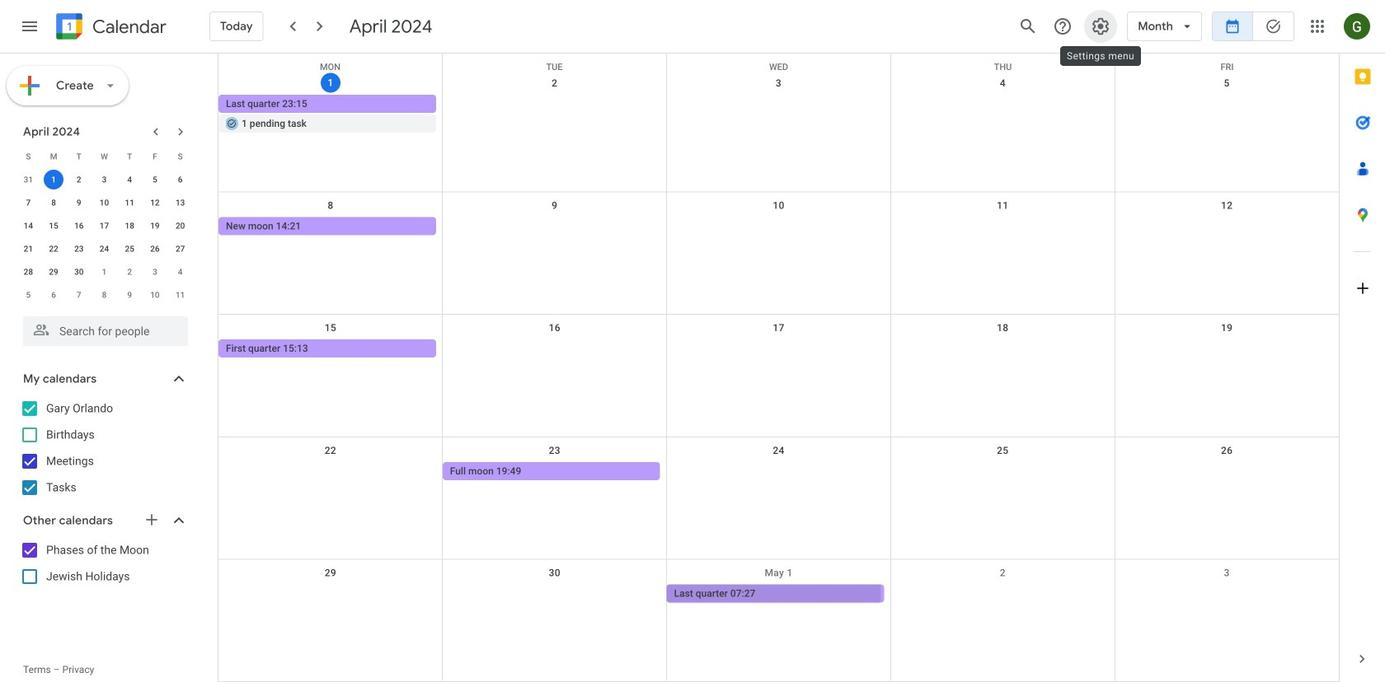 Task type: vqa. For each thing, say whether or not it's contained in the screenshot.
12, today element
no



Task type: describe. For each thing, give the bounding box(es) containing it.
my calendars list
[[3, 396, 205, 501]]

24 element
[[94, 239, 114, 259]]

may 7 element
[[69, 285, 89, 305]]

settings menu image
[[1091, 16, 1111, 36]]

13 element
[[170, 193, 190, 213]]

2 element
[[69, 170, 89, 190]]

may 5 element
[[18, 285, 38, 305]]

3 element
[[94, 170, 114, 190]]

14 element
[[18, 216, 38, 236]]

other calendars list
[[3, 538, 205, 591]]

march 31 element
[[18, 170, 38, 190]]

5 element
[[145, 170, 165, 190]]

19 element
[[145, 216, 165, 236]]

29 element
[[44, 262, 64, 282]]

21 element
[[18, 239, 38, 259]]

16 element
[[69, 216, 89, 236]]

may 11 element
[[170, 285, 190, 305]]

28 element
[[18, 262, 38, 282]]

9 element
[[69, 193, 89, 213]]

may 9 element
[[120, 285, 140, 305]]

17 element
[[94, 216, 114, 236]]

may 8 element
[[94, 285, 114, 305]]

15 element
[[44, 216, 64, 236]]

heading inside calendar element
[[89, 17, 166, 37]]

6 element
[[170, 170, 190, 190]]

30 element
[[69, 262, 89, 282]]

12 element
[[145, 193, 165, 213]]



Task type: locate. For each thing, give the bounding box(es) containing it.
22 element
[[44, 239, 64, 259]]

11 element
[[120, 193, 140, 213]]

8 element
[[44, 193, 64, 213]]

heading
[[89, 17, 166, 37]]

row
[[219, 54, 1339, 72], [219, 70, 1339, 193], [16, 145, 193, 168], [16, 168, 193, 191], [16, 191, 193, 214], [219, 193, 1339, 315], [16, 214, 193, 238], [16, 238, 193, 261], [16, 261, 193, 284], [16, 284, 193, 307], [219, 315, 1339, 438], [219, 438, 1339, 560], [219, 560, 1339, 683]]

None search field
[[0, 310, 205, 346]]

tab list
[[1340, 54, 1386, 637]]

1, today element
[[44, 170, 64, 190]]

may 6 element
[[44, 285, 64, 305]]

main drawer image
[[20, 16, 40, 36]]

23 element
[[69, 239, 89, 259]]

add other calendars image
[[144, 512, 160, 529]]

26 element
[[145, 239, 165, 259]]

10 element
[[94, 193, 114, 213]]

april 2024 grid
[[16, 145, 193, 307]]

4 element
[[120, 170, 140, 190]]

7 element
[[18, 193, 38, 213]]

20 element
[[170, 216, 190, 236]]

cell
[[219, 95, 443, 134], [443, 95, 667, 134], [667, 95, 891, 134], [891, 95, 1115, 134], [1115, 95, 1339, 134], [41, 168, 66, 191], [443, 217, 667, 237], [667, 217, 891, 237], [891, 217, 1115, 237], [1115, 217, 1339, 237], [443, 340, 667, 360], [667, 340, 891, 360], [891, 340, 1115, 360], [1115, 340, 1339, 360], [219, 463, 443, 482], [667, 463, 891, 482], [891, 463, 1115, 482], [1115, 463, 1339, 482], [219, 585, 443, 605], [443, 585, 667, 605], [891, 585, 1115, 605], [1115, 585, 1339, 605]]

27 element
[[170, 239, 190, 259]]

25 element
[[120, 239, 140, 259]]

Search for people text field
[[33, 317, 178, 346]]

may 4 element
[[170, 262, 190, 282]]

may 10 element
[[145, 285, 165, 305]]

grid
[[218, 54, 1339, 683]]

row group
[[16, 168, 193, 307]]

18 element
[[120, 216, 140, 236]]

calendar element
[[53, 10, 166, 46]]

may 3 element
[[145, 262, 165, 282]]

cell inside april 2024 grid
[[41, 168, 66, 191]]

may 1 element
[[94, 262, 114, 282]]

may 2 element
[[120, 262, 140, 282]]



